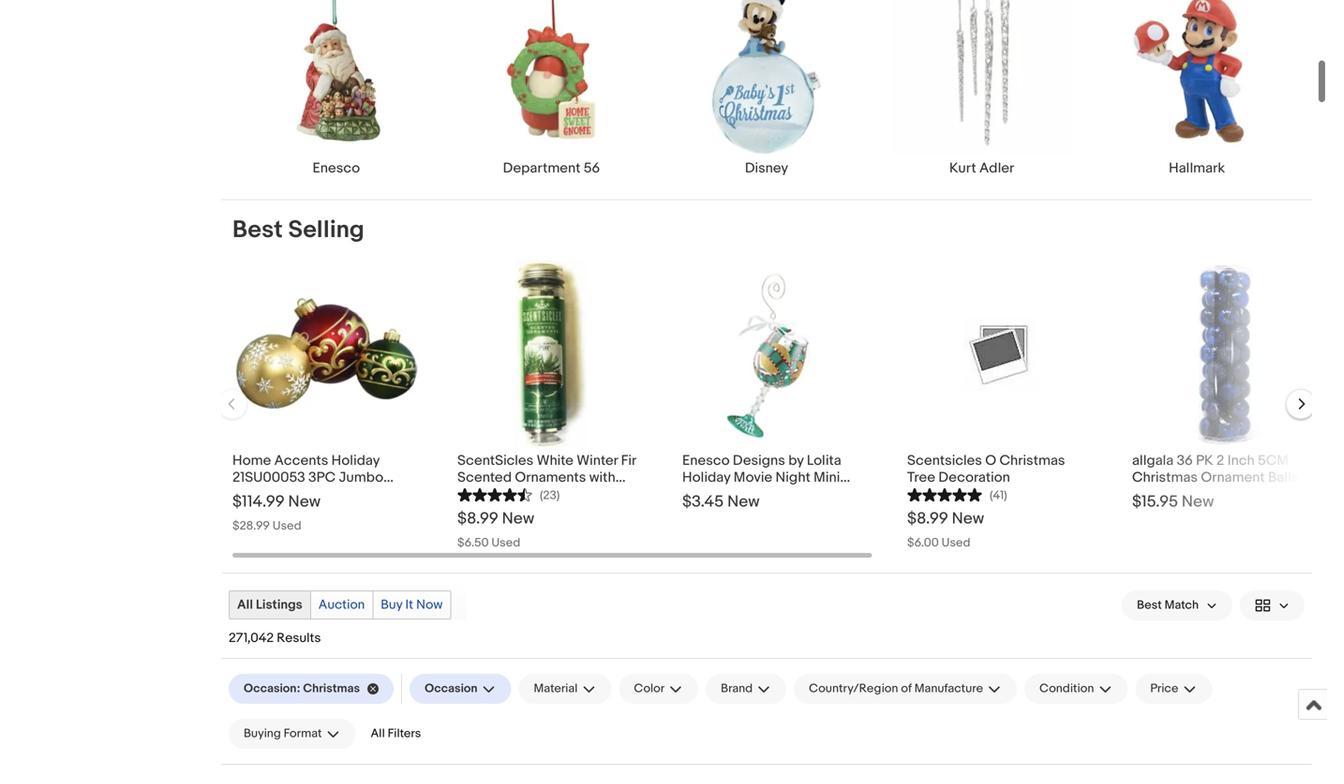 Task type: describe. For each thing, give the bounding box(es) containing it.
disney
[[745, 160, 789, 177]]

country/region
[[809, 682, 899, 696]]

tree-
[[1172, 486, 1207, 503]]

4.8 out of 5 stars image
[[908, 486, 983, 503]]

used for $8.99 new $6.50 used
[[492, 536, 521, 550]]

allgala 36 pk 2 inch 5cm christmas ornament balls for xmas tree-4 style-navy ... link
[[1133, 448, 1320, 503]]

condition
[[1040, 682, 1095, 696]]

best match button
[[1123, 591, 1233, 621]]

$15.95
[[1133, 492, 1179, 512]]

disney link
[[659, 0, 875, 177]]

price button
[[1136, 674, 1213, 704]]

best for best match
[[1138, 598, 1163, 613]]

all listings link
[[230, 592, 310, 619]]

of inside scentsicles white winter fir scented ornaments with hooks (bottle of 6)
[[548, 486, 560, 503]]

$114.99 new $28.99 used
[[233, 492, 321, 533]]

new for $8.99 new $6.00 used
[[952, 509, 985, 529]]

all filters
[[371, 727, 421, 741]]

$28.99
[[233, 519, 270, 533]]

best match
[[1138, 598, 1199, 613]]

best selling
[[233, 216, 365, 245]]

inch
[[1228, 452, 1255, 469]]

now
[[416, 597, 443, 613]]

$8.99 for $8.99 new $6.50 used
[[458, 509, 499, 529]]

home
[[233, 452, 271, 469]]

pk
[[1197, 452, 1214, 469]]

(41) link
[[908, 486, 1008, 503]]

brand
[[721, 682, 753, 696]]

$3.45
[[683, 492, 724, 512]]

scentsicles o christmas tree decoration image
[[964, 316, 1039, 391]]

style-
[[1218, 486, 1256, 503]]

best for best selling
[[233, 216, 283, 245]]

scentsicles white winter fir scented ornaments with hooks (bottle of 6)
[[458, 452, 636, 503]]

christmas inside scentsicles o christmas tree decoration
[[1000, 452, 1066, 469]]

ornament inside allgala 36 pk 2 inch 5cm christmas ornament balls for xmas tree-4 style-navy ...
[[1202, 469, 1266, 486]]

(23) link
[[458, 486, 560, 503]]

listings
[[256, 597, 303, 613]]

(41)
[[990, 488, 1008, 503]]

buying
[[244, 727, 281, 741]]

3pc
[[309, 469, 336, 486]]

color button
[[619, 674, 699, 704]]

4.4 out of 5 stars image
[[458, 486, 533, 503]]

21su00053
[[233, 469, 305, 486]]

enesco link
[[229, 0, 444, 177]]

buy it now link
[[373, 592, 450, 619]]

scentsicles white winter fir scented ornaments with hooks (bottle of 6) link
[[458, 448, 645, 503]]

allgala 36 pk 2 inch 5cm christmas ornament balls for xmas tree-4 style-navy ... image
[[1133, 260, 1320, 448]]

accents
[[274, 452, 328, 469]]

home accents holiday 21su00053 3pc jumbo ornament set
[[233, 452, 384, 503]]

kurt
[[950, 160, 977, 177]]

scentsicles o christmas tree decoration link
[[908, 448, 1095, 486]]

4
[[1207, 486, 1215, 503]]

6)
[[563, 486, 575, 503]]

scentsicles white winter fir scented ornaments with hooks (bottle of 6) image
[[516, 260, 587, 448]]

tree
[[908, 469, 936, 486]]

$3.45 new
[[683, 492, 760, 512]]

5cm
[[1258, 452, 1289, 469]]

filters
[[388, 727, 421, 741]]

material
[[534, 682, 578, 696]]

kurt adler link
[[875, 0, 1090, 177]]

home accents holiday 21su00053 3pc jumbo ornament set link
[[233, 448, 420, 503]]

christmas inside allgala 36 pk 2 inch 5cm christmas ornament balls for xmas tree-4 style-navy ...
[[1133, 469, 1198, 486]]

occasion: christmas link
[[229, 674, 394, 704]]

all for all listings
[[237, 597, 253, 613]]

jumbo
[[339, 469, 384, 486]]

country/region of manufacture button
[[794, 674, 1018, 704]]

auction link
[[311, 592, 373, 619]]

it
[[406, 597, 414, 613]]

$6.50
[[458, 536, 489, 550]]

allgala 36 pk 2 inch 5cm christmas ornament balls for xmas tree-4 style-navy ...
[[1133, 452, 1319, 503]]

department 56 link
[[444, 0, 659, 177]]

56
[[584, 160, 600, 177]]

set
[[300, 486, 321, 503]]

adler
[[980, 160, 1015, 177]]

xmas
[[1133, 486, 1169, 503]]

department
[[503, 160, 581, 177]]

$8.99 for $8.99 new $6.00 used
[[908, 509, 949, 529]]

36
[[1177, 452, 1193, 469]]

condition button
[[1025, 674, 1128, 704]]

for
[[1302, 469, 1319, 486]]

format
[[284, 727, 322, 741]]



Task type: locate. For each thing, give the bounding box(es) containing it.
all listings
[[237, 597, 303, 613]]

1 vertical spatial of
[[901, 682, 912, 696]]

of left manufacture
[[901, 682, 912, 696]]

used inside $8.99 new $6.50 used
[[492, 536, 521, 550]]

1 $8.99 from the left
[[458, 509, 499, 529]]

all for all filters
[[371, 727, 385, 741]]

new for $114.99 new $28.99 used
[[288, 492, 321, 512]]

2 horizontal spatial christmas
[[1133, 469, 1198, 486]]

of left 6)
[[548, 486, 560, 503]]

new for $15.95 new
[[1182, 492, 1215, 512]]

1 horizontal spatial used
[[492, 536, 521, 550]]

fir
[[621, 452, 636, 469]]

best left "match" on the bottom right
[[1138, 598, 1163, 613]]

0 vertical spatial of
[[548, 486, 560, 503]]

$15.95 new
[[1133, 492, 1215, 512]]

(23)
[[540, 488, 560, 503]]

christmas
[[1000, 452, 1066, 469], [1133, 469, 1198, 486], [303, 682, 360, 696]]

auction
[[319, 597, 365, 613]]

hooks
[[458, 486, 499, 503]]

(bottle
[[502, 486, 544, 503]]

enesco
[[313, 160, 360, 177]]

1 vertical spatial best
[[1138, 598, 1163, 613]]

used right the $6.50
[[492, 536, 521, 550]]

hallmark link
[[1090, 0, 1305, 177]]

all filters button
[[363, 719, 429, 749]]

new for $8.99 new $6.50 used
[[502, 509, 535, 529]]

of inside dropdown button
[[901, 682, 912, 696]]

all up the 271,042 at the left bottom
[[237, 597, 253, 613]]

all inside button
[[371, 727, 385, 741]]

used
[[273, 519, 302, 533], [492, 536, 521, 550], [942, 536, 971, 550]]

1 horizontal spatial christmas
[[1000, 452, 1066, 469]]

$8.99 new $6.50 used
[[458, 509, 535, 550]]

home accents holiday 21su00053 3pc jumbo ornament set image
[[233, 260, 420, 448]]

match
[[1165, 598, 1199, 613]]

used right $28.99
[[273, 519, 302, 533]]

list containing enesco
[[221, 0, 1313, 199]]

$114.99
[[233, 492, 285, 512]]

$8.99 inside $8.99 new $6.50 used
[[458, 509, 499, 529]]

0 horizontal spatial of
[[548, 486, 560, 503]]

1 horizontal spatial ornament
[[1202, 469, 1266, 486]]

1 horizontal spatial best
[[1138, 598, 1163, 613]]

0 horizontal spatial ornament
[[233, 486, 297, 503]]

christmas right o
[[1000, 452, 1066, 469]]

navy
[[1256, 486, 1288, 503]]

0 horizontal spatial all
[[237, 597, 253, 613]]

scentsicles o christmas tree decoration
[[908, 452, 1066, 486]]

kurt adler
[[950, 160, 1015, 177]]

used inside $8.99 new $6.00 used
[[942, 536, 971, 550]]

white
[[537, 452, 574, 469]]

best left selling
[[233, 216, 283, 245]]

price
[[1151, 682, 1179, 696]]

allgala
[[1133, 452, 1174, 469]]

with
[[590, 469, 616, 486]]

new inside the $114.99 new $28.99 used
[[288, 492, 321, 512]]

scented
[[458, 469, 512, 486]]

0 horizontal spatial used
[[273, 519, 302, 533]]

2 $8.99 from the left
[[908, 509, 949, 529]]

results
[[277, 630, 321, 646]]

1 horizontal spatial $8.99
[[908, 509, 949, 529]]

1 horizontal spatial of
[[901, 682, 912, 696]]

occasion: christmas
[[244, 682, 360, 696]]

1 horizontal spatial all
[[371, 727, 385, 741]]

...
[[1291, 486, 1301, 503]]

all left filters
[[371, 727, 385, 741]]

271,042 results
[[229, 630, 321, 646]]

new inside $8.99 new $6.00 used
[[952, 509, 985, 529]]

hallmark
[[1170, 160, 1226, 177]]

0 horizontal spatial christmas
[[303, 682, 360, 696]]

occasion
[[425, 682, 478, 696]]

new
[[288, 492, 321, 512], [728, 492, 760, 512], [1182, 492, 1215, 512], [502, 509, 535, 529], [952, 509, 985, 529]]

new for $3.45 new
[[728, 492, 760, 512]]

271,042
[[229, 630, 274, 646]]

0 vertical spatial best
[[233, 216, 283, 245]]

used inside the $114.99 new $28.99 used
[[273, 519, 302, 533]]

used right $6.00
[[942, 536, 971, 550]]

buying format
[[244, 727, 322, 741]]

holiday
[[332, 452, 380, 469]]

buy it now
[[381, 597, 443, 613]]

all
[[237, 597, 253, 613], [371, 727, 385, 741]]

christmas up format on the bottom of page
[[303, 682, 360, 696]]

best inside dropdown button
[[1138, 598, 1163, 613]]

ornament inside home accents holiday 21su00053 3pc jumbo ornament set
[[233, 486, 297, 503]]

view: gallery view image
[[1256, 596, 1290, 615]]

list
[[221, 0, 1313, 199]]

new inside $8.99 new $6.50 used
[[502, 509, 535, 529]]

0 horizontal spatial $8.99
[[458, 509, 499, 529]]

material button
[[519, 674, 612, 704]]

buy
[[381, 597, 403, 613]]

brand button
[[706, 674, 787, 704]]

2 horizontal spatial used
[[942, 536, 971, 550]]

$8.99 new $6.00 used
[[908, 509, 985, 550]]

0 vertical spatial all
[[237, 597, 253, 613]]

christmas up $15.95 new
[[1133, 469, 1198, 486]]

best
[[233, 216, 283, 245], [1138, 598, 1163, 613]]

selling
[[288, 216, 365, 245]]

1 vertical spatial all
[[371, 727, 385, 741]]

$8.99 up $6.00
[[908, 509, 949, 529]]

2
[[1217, 452, 1225, 469]]

scentsicles
[[908, 452, 983, 469]]

country/region of manufacture
[[809, 682, 984, 696]]

$8.99 inside $8.99 new $6.00 used
[[908, 509, 949, 529]]

decoration
[[939, 469, 1011, 486]]

ornaments
[[515, 469, 586, 486]]

used for $114.99 new $28.99 used
[[273, 519, 302, 533]]

used for $8.99 new $6.00 used
[[942, 536, 971, 550]]

occasion button
[[410, 674, 512, 704]]

of
[[548, 486, 560, 503], [901, 682, 912, 696]]

0 horizontal spatial best
[[233, 216, 283, 245]]

$8.99 down 'hooks' at the left bottom of page
[[458, 509, 499, 529]]

buying format button
[[229, 719, 356, 749]]

department 56
[[503, 160, 600, 177]]

manufacture
[[915, 682, 984, 696]]

enesco designs by lolita holiday movie night mini wine glass hanging ornament image
[[683, 260, 870, 448]]



Task type: vqa. For each thing, say whether or not it's contained in the screenshot.
$15.95 New
yes



